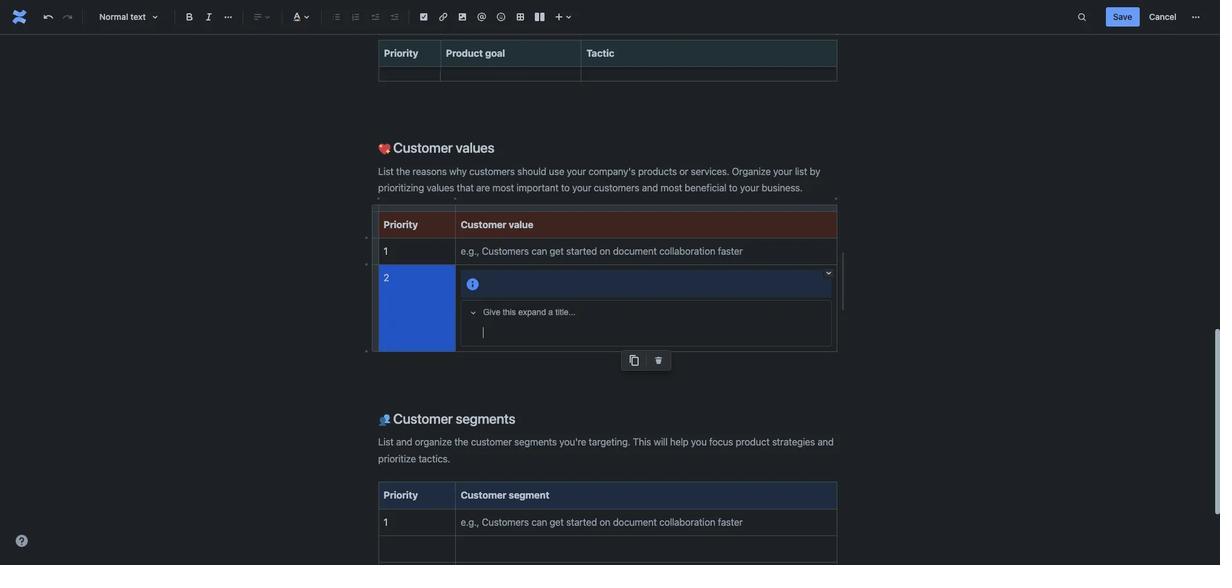 Task type: describe. For each thing, give the bounding box(es) containing it.
find and replace image
[[1075, 10, 1089, 24]]

product
[[446, 48, 483, 59]]

text
[[130, 11, 146, 22]]

more image
[[1189, 10, 1204, 24]]

:sparkling_heart: image
[[378, 143, 390, 155]]

value
[[509, 219, 534, 230]]

tactic
[[586, 48, 614, 59]]

1 for customer segment
[[384, 517, 388, 528]]

more formatting image
[[221, 10, 236, 24]]

1 for product goal
[[384, 35, 388, 46]]

editor toolbar toolbar
[[622, 351, 671, 370]]

redo ⌘⇧z image
[[60, 10, 75, 24]]

segments
[[456, 411, 516, 427]]

2
[[384, 273, 389, 284]]

mention image
[[475, 10, 489, 24]]

undo ⌘z image
[[41, 10, 56, 24]]

bullet list ⌘⇧8 image
[[329, 10, 344, 24]]

save
[[1113, 11, 1133, 22]]

values
[[456, 140, 495, 156]]

customer value
[[461, 219, 534, 230]]

product goal
[[446, 48, 505, 59]]

action item image
[[417, 10, 431, 24]]

customer segment
[[461, 490, 550, 501]]

normal
[[99, 11, 128, 22]]

confluence image
[[10, 7, 29, 27]]

cancel button
[[1142, 7, 1184, 27]]

2 priority from the top
[[384, 219, 418, 230]]

indent tab image
[[387, 10, 402, 24]]

bold ⌘b image
[[182, 10, 197, 24]]

priority for customer segment
[[384, 490, 418, 501]]

segment
[[509, 490, 550, 501]]

numbered list ⌘⇧7 image
[[348, 10, 363, 24]]

emoji image
[[494, 10, 509, 24]]

priority for product goal
[[384, 48, 418, 59]]

cancel
[[1150, 11, 1177, 22]]



Task type: locate. For each thing, give the bounding box(es) containing it.
2 vertical spatial 1
[[384, 517, 388, 528]]

Give this expand a title... text field
[[481, 306, 826, 320]]

1
[[384, 35, 388, 46], [384, 246, 388, 257], [384, 517, 388, 528]]

customer for customer values
[[393, 140, 453, 156]]

italic ⌘i image
[[202, 10, 216, 24]]

customer
[[393, 140, 453, 156], [461, 219, 507, 230], [393, 411, 453, 427], [461, 490, 507, 501]]

3 1 from the top
[[384, 517, 388, 528]]

1 vertical spatial 1
[[384, 246, 388, 257]]

outdent ⇧tab image
[[368, 10, 382, 24]]

1 vertical spatial priority
[[384, 219, 418, 230]]

save button
[[1106, 7, 1140, 27]]

customer for customer segment
[[461, 490, 507, 501]]

customer values
[[390, 140, 495, 156]]

panel info image
[[466, 277, 480, 292]]

add image, video, or file image
[[455, 10, 470, 24]]

2 vertical spatial priority
[[384, 490, 418, 501]]

normal text button
[[88, 4, 170, 30]]

customer for customer value
[[461, 219, 507, 230]]

confluence image
[[10, 7, 29, 27]]

2 1 from the top
[[384, 246, 388, 257]]

help image
[[14, 534, 29, 548]]

normal text
[[99, 11, 146, 22]]

3 priority from the top
[[384, 490, 418, 501]]

customer segments
[[390, 411, 516, 427]]

link image
[[436, 10, 451, 24]]

customer for customer segments
[[393, 411, 453, 427]]

remove image
[[652, 353, 666, 368]]

layouts image
[[533, 10, 547, 24]]

1 1 from the top
[[384, 35, 388, 46]]

0 vertical spatial priority
[[384, 48, 418, 59]]

goal
[[485, 48, 505, 59]]

1 priority from the top
[[384, 48, 418, 59]]

:sparkling_heart: image
[[378, 143, 390, 155]]

0 vertical spatial 1
[[384, 35, 388, 46]]

priority
[[384, 48, 418, 59], [384, 219, 418, 230], [384, 490, 418, 501]]

table image
[[513, 10, 528, 24]]

1 for customer value
[[384, 246, 388, 257]]

copy image
[[627, 353, 641, 368]]

:busts_in_silhouette: image
[[378, 414, 390, 426], [378, 414, 390, 426]]



Task type: vqa. For each thing, say whether or not it's contained in the screenshot.
More formatting image
yes



